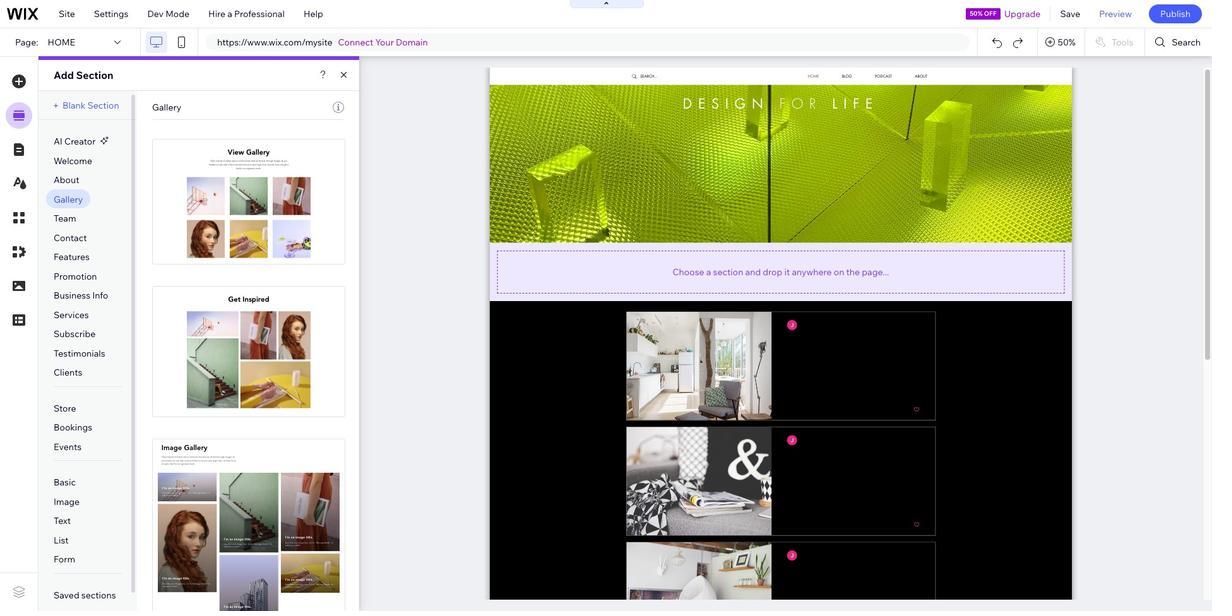 Task type: vqa. For each thing, say whether or not it's contained in the screenshot.
the Shutterstock Videos
no



Task type: describe. For each thing, give the bounding box(es) containing it.
blank section
[[63, 100, 119, 111]]

bookings
[[54, 422, 92, 433]]

professional
[[234, 8, 285, 20]]

tools button
[[1085, 28, 1145, 56]]

50% for 50% off
[[970, 9, 983, 18]]

ai creator
[[54, 136, 96, 147]]

list
[[54, 535, 69, 546]]

add
[[54, 69, 74, 81]]

50% for 50%
[[1058, 37, 1076, 48]]

business info
[[54, 290, 108, 301]]

blank
[[63, 100, 85, 111]]

creator
[[64, 136, 96, 147]]

https://www.wix.com/mysite
[[217, 37, 332, 48]]

section
[[713, 266, 743, 277]]

it
[[784, 266, 790, 277]]

text
[[54, 515, 71, 527]]

image
[[54, 496, 80, 507]]

dev
[[147, 8, 164, 20]]

testimonials
[[54, 348, 105, 359]]

site
[[59, 8, 75, 20]]

section for add section
[[76, 69, 113, 81]]

50% off
[[970, 9, 997, 18]]

help
[[304, 8, 323, 20]]

hire a professional
[[208, 8, 285, 20]]

upgrade
[[1004, 8, 1041, 20]]

and
[[745, 266, 761, 277]]

saved
[[54, 590, 79, 601]]

features
[[54, 251, 90, 263]]

welcome
[[54, 155, 92, 166]]

add section
[[54, 69, 113, 81]]

section for blank section
[[87, 100, 119, 111]]

the
[[846, 266, 860, 277]]

anywhere
[[792, 266, 832, 277]]

home
[[48, 37, 75, 48]]

search
[[1172, 37, 1201, 48]]

your
[[375, 37, 394, 48]]

ai
[[54, 136, 62, 147]]

off
[[984, 9, 997, 18]]

sections
[[81, 590, 116, 601]]



Task type: locate. For each thing, give the bounding box(es) containing it.
hire
[[208, 8, 225, 20]]

1 horizontal spatial 50%
[[1058, 37, 1076, 48]]

basic
[[54, 477, 76, 488]]

preview button
[[1090, 0, 1141, 28]]

0 vertical spatial section
[[76, 69, 113, 81]]

1 vertical spatial a
[[706, 266, 711, 277]]

preview
[[1099, 8, 1132, 20]]

gallery
[[152, 102, 181, 113], [54, 194, 83, 205]]

publish button
[[1149, 4, 1202, 23]]

page...
[[862, 266, 889, 277]]

1 horizontal spatial a
[[706, 266, 711, 277]]

a left section
[[706, 266, 711, 277]]

settings
[[94, 8, 128, 20]]

a for professional
[[227, 8, 232, 20]]

0 horizontal spatial 50%
[[970, 9, 983, 18]]

choose a section and drop it anywhere on the page...
[[673, 266, 889, 277]]

business
[[54, 290, 90, 301]]

drop
[[763, 266, 782, 277]]

team
[[54, 213, 76, 224]]

services
[[54, 309, 89, 321]]

0 horizontal spatial gallery
[[54, 194, 83, 205]]

form
[[54, 554, 75, 565]]

0 vertical spatial gallery
[[152, 102, 181, 113]]

publish
[[1160, 8, 1191, 20]]

50% left the off
[[970, 9, 983, 18]]

about
[[54, 174, 79, 186]]

section
[[76, 69, 113, 81], [87, 100, 119, 111]]

a right "hire"
[[227, 8, 232, 20]]

tools
[[1112, 37, 1133, 48]]

1 vertical spatial section
[[87, 100, 119, 111]]

50% inside button
[[1058, 37, 1076, 48]]

save
[[1060, 8, 1080, 20]]

store
[[54, 403, 76, 414]]

1 vertical spatial 50%
[[1058, 37, 1076, 48]]

0 horizontal spatial a
[[227, 8, 232, 20]]

events
[[54, 441, 82, 453]]

mode
[[165, 8, 189, 20]]

0 vertical spatial a
[[227, 8, 232, 20]]

clients
[[54, 367, 82, 378]]

choose
[[673, 266, 704, 277]]

saved sections
[[54, 590, 116, 601]]

50% down save button
[[1058, 37, 1076, 48]]

a for section
[[706, 266, 711, 277]]

section right blank
[[87, 100, 119, 111]]

promotion
[[54, 271, 97, 282]]

1 vertical spatial gallery
[[54, 194, 83, 205]]

domain
[[396, 37, 428, 48]]

save button
[[1051, 0, 1090, 28]]

https://www.wix.com/mysite connect your domain
[[217, 37, 428, 48]]

on
[[834, 266, 844, 277]]

dev mode
[[147, 8, 189, 20]]

50%
[[970, 9, 983, 18], [1058, 37, 1076, 48]]

a
[[227, 8, 232, 20], [706, 266, 711, 277]]

connect
[[338, 37, 373, 48]]

1 horizontal spatial gallery
[[152, 102, 181, 113]]

0 vertical spatial 50%
[[970, 9, 983, 18]]

search button
[[1145, 28, 1212, 56]]

50% button
[[1038, 28, 1085, 56]]

section up blank section
[[76, 69, 113, 81]]

subscribe
[[54, 328, 95, 340]]

info
[[92, 290, 108, 301]]

contact
[[54, 232, 87, 243]]



